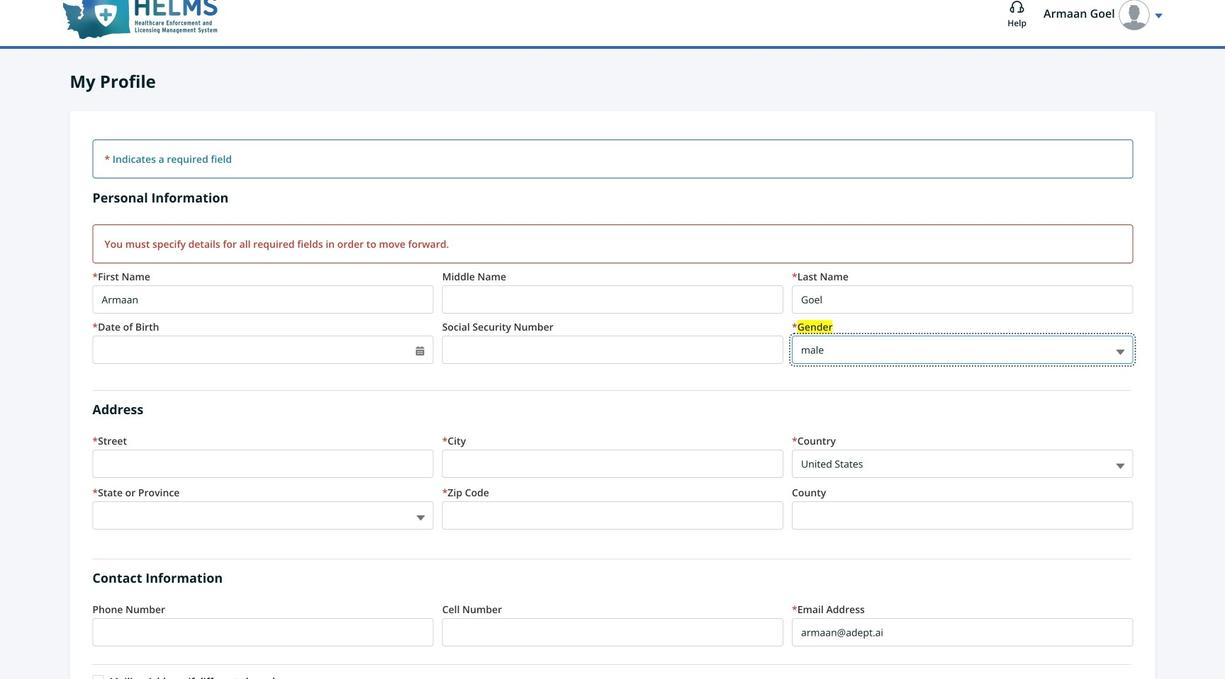 Task type: vqa. For each thing, say whether or not it's contained in the screenshot.
field
yes



Task type: describe. For each thing, give the bounding box(es) containing it.
text default image
[[415, 346, 425, 356]]

*undefined text field
[[92, 336, 434, 364]]



Task type: locate. For each thing, give the bounding box(es) containing it.
None email field
[[792, 619, 1133, 647]]

help image
[[1010, 0, 1025, 13]]

None text field
[[92, 286, 434, 314], [442, 286, 783, 314], [442, 336, 783, 364], [442, 502, 783, 530], [792, 502, 1133, 530], [92, 286, 434, 314], [442, 286, 783, 314], [442, 336, 783, 364], [442, 502, 783, 530], [792, 502, 1133, 530]]

None telephone field
[[92, 619, 434, 647], [442, 619, 783, 647], [92, 619, 434, 647], [442, 619, 783, 647]]

None text field
[[792, 286, 1133, 314], [92, 450, 434, 479], [442, 450, 783, 479], [792, 286, 1133, 314], [92, 450, 434, 479], [442, 450, 783, 479]]

helms | healthcare enforcement and licensing management system image
[[61, 0, 226, 40]]

None field
[[792, 336, 1133, 364], [92, 502, 434, 530], [792, 336, 1133, 364], [92, 502, 434, 530]]

profile image image
[[1119, 0, 1150, 31]]



